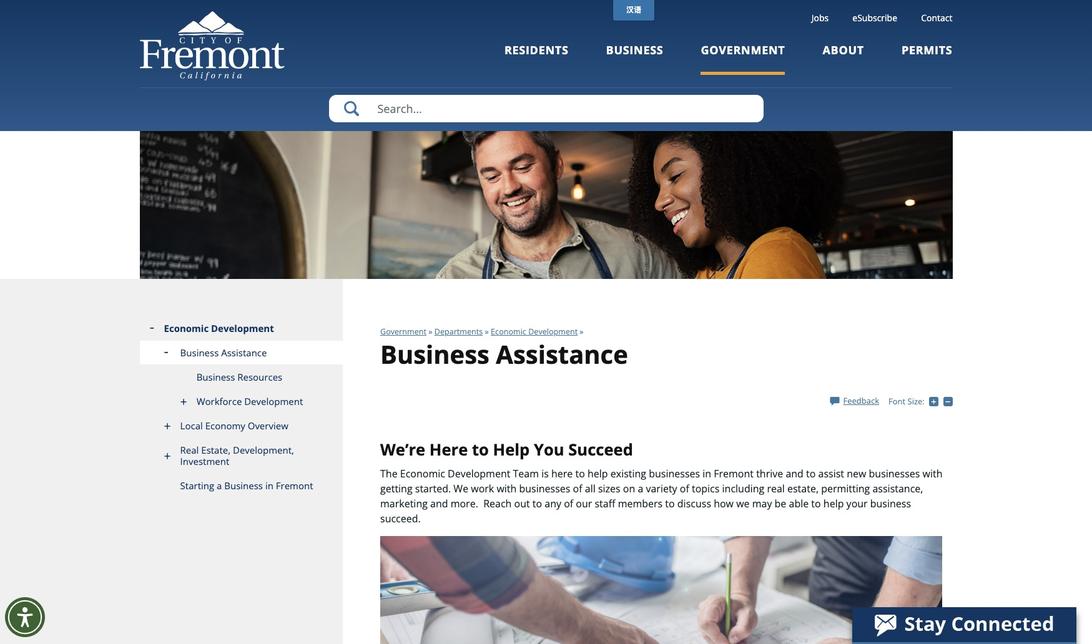 Task type: locate. For each thing, give the bounding box(es) containing it.
business inside business resources link
[[197, 371, 235, 384]]

real
[[768, 482, 785, 496]]

and up "estate,"
[[786, 467, 804, 481]]

2 » from the left
[[485, 327, 489, 338]]

a
[[217, 480, 222, 493], [638, 482, 644, 496]]

a right on
[[638, 482, 644, 496]]

1 vertical spatial government link
[[381, 327, 427, 338]]

business assistance
[[180, 347, 267, 360]]

0 horizontal spatial in
[[265, 480, 274, 493]]

economic inside we're here to help you succeed the economic development team is here to help existing businesses in fremont thrive and to assist new businesses with getting started. we work with businesses of all sizes on a variety of topics including real estate, permitting assistance, marketing and more.  reach out to any of our staff members to discuss how we may be able to help your business succeed.
[[400, 467, 445, 481]]

business inside business assistance 'link'
[[180, 347, 219, 360]]

government
[[701, 42, 786, 57], [381, 327, 427, 338]]

and
[[786, 467, 804, 481], [431, 497, 448, 511]]

sizes
[[599, 482, 621, 496]]

1 horizontal spatial economic
[[400, 467, 445, 481]]

fremont down development,
[[276, 480, 313, 493]]

estate,
[[788, 482, 819, 496]]

to
[[472, 439, 489, 461], [576, 467, 585, 481], [807, 467, 816, 481], [533, 497, 542, 511], [666, 497, 675, 511], [812, 497, 821, 511]]

assistance
[[496, 338, 628, 372], [221, 347, 267, 360]]

to right able
[[812, 497, 821, 511]]

of up the discuss on the right of the page
[[680, 482, 690, 496]]

0 horizontal spatial government
[[381, 327, 427, 338]]

0 vertical spatial with
[[923, 467, 943, 481]]

a right the starting
[[217, 480, 222, 493]]

departments link
[[435, 327, 483, 338]]

0 horizontal spatial with
[[497, 482, 517, 496]]

we
[[737, 497, 750, 511]]

economic up business assistance
[[164, 323, 209, 335]]

» right departments link
[[485, 327, 489, 338]]

estate,
[[201, 444, 231, 457]]

you
[[534, 439, 565, 461]]

fremont up including
[[714, 467, 754, 481]]

2 horizontal spatial economic
[[491, 327, 527, 338]]

economic
[[164, 323, 209, 335], [491, 327, 527, 338], [400, 467, 445, 481]]

1 vertical spatial government
[[381, 327, 427, 338]]

workforce development link
[[140, 390, 343, 414]]

0 vertical spatial government
[[701, 42, 786, 57]]

Search text field
[[329, 95, 764, 122]]

marketing
[[381, 497, 428, 511]]

a inside we're here to help you succeed the economic development team is here to help existing businesses in fremont thrive and to assist new businesses with getting started. we work with businesses of all sizes on a variety of topics including real estate, permitting assistance, marketing and more.  reach out to any of our staff members to discuss how we may be able to help your business succeed.
[[638, 482, 644, 496]]

1 horizontal spatial assistance
[[496, 338, 628, 372]]

government link
[[701, 42, 786, 75], [381, 327, 427, 338]]

assistance,
[[873, 482, 924, 496]]

1 vertical spatial and
[[431, 497, 448, 511]]

succeed
[[569, 439, 634, 461]]

business
[[606, 42, 664, 57], [381, 338, 490, 372], [180, 347, 219, 360], [197, 371, 235, 384], [224, 480, 263, 493]]

1 » from the left
[[429, 327, 433, 338]]

new
[[847, 467, 867, 481]]

about
[[823, 42, 865, 57]]

government » departments » economic development business assistance
[[381, 327, 628, 372]]

1 horizontal spatial »
[[485, 327, 489, 338]]

thrive
[[757, 467, 784, 481]]

development inside we're here to help you succeed the economic development team is here to help existing businesses in fremont thrive and to assist new businesses with getting started. we work with businesses of all sizes on a variety of topics including real estate, permitting assistance, marketing and more.  reach out to any of our staff members to discuss how we may be able to help your business succeed.
[[448, 467, 511, 481]]

in up topics
[[703, 467, 712, 481]]

local
[[180, 420, 203, 433]]

local economy overview link
[[140, 414, 343, 439]]

+
[[939, 396, 944, 407]]

overview
[[248, 420, 289, 433]]

1 horizontal spatial government
[[701, 42, 786, 57]]

help
[[493, 439, 530, 461]]

man and woman working at a restaurant image
[[140, 131, 953, 280]]

size:
[[908, 396, 925, 408]]

we're here to help you succeed the economic development team is here to help existing businesses in fremont thrive and to assist new businesses with getting started. we work with businesses of all sizes on a variety of topics including real estate, permitting assistance, marketing and more.  reach out to any of our staff members to discuss how we may be able to help your business succeed.
[[381, 439, 943, 526]]

of left our
[[564, 497, 574, 511]]

0 horizontal spatial »
[[429, 327, 433, 338]]

»
[[429, 327, 433, 338], [485, 327, 489, 338]]

to right out
[[533, 497, 542, 511]]

-
[[953, 396, 956, 407]]

0 horizontal spatial assistance
[[221, 347, 267, 360]]

in down development,
[[265, 480, 274, 493]]

development
[[211, 323, 274, 335], [529, 327, 578, 338], [244, 396, 303, 408], [448, 467, 511, 481]]

2 horizontal spatial businesses
[[870, 467, 921, 481]]

economic right departments link
[[491, 327, 527, 338]]

staff
[[595, 497, 616, 511]]

1 horizontal spatial a
[[638, 482, 644, 496]]

fremont
[[714, 467, 754, 481], [276, 480, 313, 493]]

starting
[[180, 480, 214, 493]]

economic development link
[[140, 317, 343, 341], [491, 327, 578, 338]]

businesses down is
[[520, 482, 571, 496]]

1 horizontal spatial fremont
[[714, 467, 754, 481]]

» left departments link
[[429, 327, 433, 338]]

businesses up assistance,
[[870, 467, 921, 481]]

succeed.
[[381, 512, 421, 526]]

1 horizontal spatial and
[[786, 467, 804, 481]]

to down variety
[[666, 497, 675, 511]]

with
[[923, 467, 943, 481], [497, 482, 517, 496]]

1 horizontal spatial with
[[923, 467, 943, 481]]

jobs
[[812, 12, 829, 24]]

may
[[753, 497, 773, 511]]

fremont inside we're here to help you succeed the economic development team is here to help existing businesses in fremont thrive and to assist new businesses with getting started. we work with businesses of all sizes on a variety of topics including real estate, permitting assistance, marketing and more.  reach out to any of our staff members to discuss how we may be able to help your business succeed.
[[714, 467, 754, 481]]

help down permitting at the bottom right
[[824, 497, 844, 511]]

and down the started.
[[431, 497, 448, 511]]

economic inside government » departments » economic development business assistance
[[491, 327, 527, 338]]

team
[[513, 467, 539, 481]]

to left help
[[472, 439, 489, 461]]

economic up the started.
[[400, 467, 445, 481]]

economy
[[205, 420, 245, 433]]

0 horizontal spatial fremont
[[276, 480, 313, 493]]

businesses up variety
[[649, 467, 701, 481]]

help up the 'all'
[[588, 467, 608, 481]]

1 horizontal spatial in
[[703, 467, 712, 481]]

permitting
[[822, 482, 871, 496]]

able
[[789, 497, 809, 511]]

0 vertical spatial help
[[588, 467, 608, 481]]

1 vertical spatial help
[[824, 497, 844, 511]]

0 vertical spatial government link
[[701, 42, 786, 75]]

members
[[618, 497, 663, 511]]

resources
[[238, 371, 283, 384]]

business for business resources
[[197, 371, 235, 384]]

of
[[573, 482, 583, 496], [680, 482, 690, 496], [564, 497, 574, 511]]

0 horizontal spatial and
[[431, 497, 448, 511]]

the
[[381, 467, 398, 481]]

permits
[[902, 42, 953, 57]]

with up assistance,
[[923, 467, 943, 481]]

feedback
[[844, 396, 880, 407]]

any
[[545, 497, 562, 511]]

help
[[588, 467, 608, 481], [824, 497, 844, 511]]

with up reach
[[497, 482, 517, 496]]

business assistance link
[[140, 341, 343, 366]]

businesses
[[649, 467, 701, 481], [870, 467, 921, 481], [520, 482, 571, 496]]

government inside government » departments » economic development business assistance
[[381, 327, 427, 338]]



Task type: describe. For each thing, give the bounding box(es) containing it.
real estate, development, investment
[[180, 444, 294, 468]]

including
[[723, 482, 765, 496]]

all
[[585, 482, 596, 496]]

1 horizontal spatial economic development link
[[491, 327, 578, 338]]

1 vertical spatial with
[[497, 482, 517, 496]]

discuss
[[678, 497, 712, 511]]

of left the 'all'
[[573, 482, 583, 496]]

0 horizontal spatial economic
[[164, 323, 209, 335]]

assist
[[819, 467, 845, 481]]

on
[[623, 482, 636, 496]]

workforce
[[197, 396, 242, 408]]

- link
[[944, 396, 956, 407]]

government for government
[[701, 42, 786, 57]]

0 horizontal spatial businesses
[[520, 482, 571, 496]]

to up the 'all'
[[576, 467, 585, 481]]

local economy overview
[[180, 420, 289, 433]]

real
[[180, 444, 199, 457]]

real estate, development, investment link
[[140, 439, 343, 474]]

departments
[[435, 327, 483, 338]]

starting a business in fremont
[[180, 480, 313, 493]]

be
[[775, 497, 787, 511]]

here
[[552, 467, 573, 481]]

feedback link
[[831, 396, 880, 407]]

your
[[847, 497, 868, 511]]

government for government » departments » economic development business assistance
[[381, 327, 427, 338]]

development inside government » departments » economic development business assistance
[[529, 327, 578, 338]]

0 horizontal spatial government link
[[381, 327, 427, 338]]

here
[[430, 439, 468, 461]]

contact link
[[922, 12, 953, 24]]

font size: link
[[889, 396, 925, 408]]

0 horizontal spatial economic development link
[[140, 317, 343, 341]]

business
[[871, 497, 912, 511]]

permits link
[[902, 42, 953, 75]]

in inside we're here to help you succeed the economic development team is here to help existing businesses in fremont thrive and to assist new businesses with getting started. we work with businesses of all sizes on a variety of topics including real estate, permitting assistance, marketing and more.  reach out to any of our staff members to discuss how we may be able to help your business succeed.
[[703, 467, 712, 481]]

economic development
[[164, 323, 274, 335]]

about link
[[823, 42, 865, 75]]

esubscribe
[[853, 12, 898, 24]]

starting a business in fremont link
[[140, 474, 343, 499]]

0 horizontal spatial a
[[217, 480, 222, 493]]

our
[[576, 497, 593, 511]]

business for business assistance
[[180, 347, 219, 360]]

+ link
[[930, 396, 944, 407]]

out
[[515, 497, 530, 511]]

columnusercontrol3 main content
[[343, 280, 956, 645]]

assistance inside 'link'
[[221, 347, 267, 360]]

work
[[471, 482, 494, 496]]

font size:
[[889, 396, 925, 408]]

getting
[[381, 482, 413, 496]]

jobs link
[[812, 12, 829, 24]]

0 horizontal spatial help
[[588, 467, 608, 481]]

font
[[889, 396, 906, 408]]

residents
[[505, 42, 569, 57]]

fremont inside starting a business in fremont link
[[276, 480, 313, 493]]

business for business
[[606, 42, 664, 57]]

residents link
[[505, 42, 569, 75]]

we
[[454, 482, 469, 496]]

1 horizontal spatial help
[[824, 497, 844, 511]]

reach
[[484, 497, 512, 511]]

0 vertical spatial and
[[786, 467, 804, 481]]

contact
[[922, 12, 953, 24]]

to up "estate,"
[[807, 467, 816, 481]]

esubscribe link
[[853, 12, 898, 24]]

business link
[[606, 42, 664, 75]]

topics
[[692, 482, 720, 496]]

investment
[[180, 456, 229, 468]]

started.
[[415, 482, 451, 496]]

is
[[542, 467, 549, 481]]

stay connected image
[[853, 608, 1076, 643]]

existing
[[611, 467, 647, 481]]

1 horizontal spatial government link
[[701, 42, 786, 75]]

assistance inside government » departments » economic development business assistance
[[496, 338, 628, 372]]

we're
[[381, 439, 426, 461]]

how
[[714, 497, 734, 511]]

1 horizontal spatial businesses
[[649, 467, 701, 481]]

workforce development
[[197, 396, 303, 408]]

business resources link
[[140, 366, 343, 390]]

variety
[[646, 482, 678, 496]]

business inside starting a business in fremont link
[[224, 480, 263, 493]]

business inside government » departments » economic development business assistance
[[381, 338, 490, 372]]

development,
[[233, 444, 294, 457]]

business resources
[[197, 371, 283, 384]]



Task type: vqa. For each thing, say whether or not it's contained in the screenshot.
the was
no



